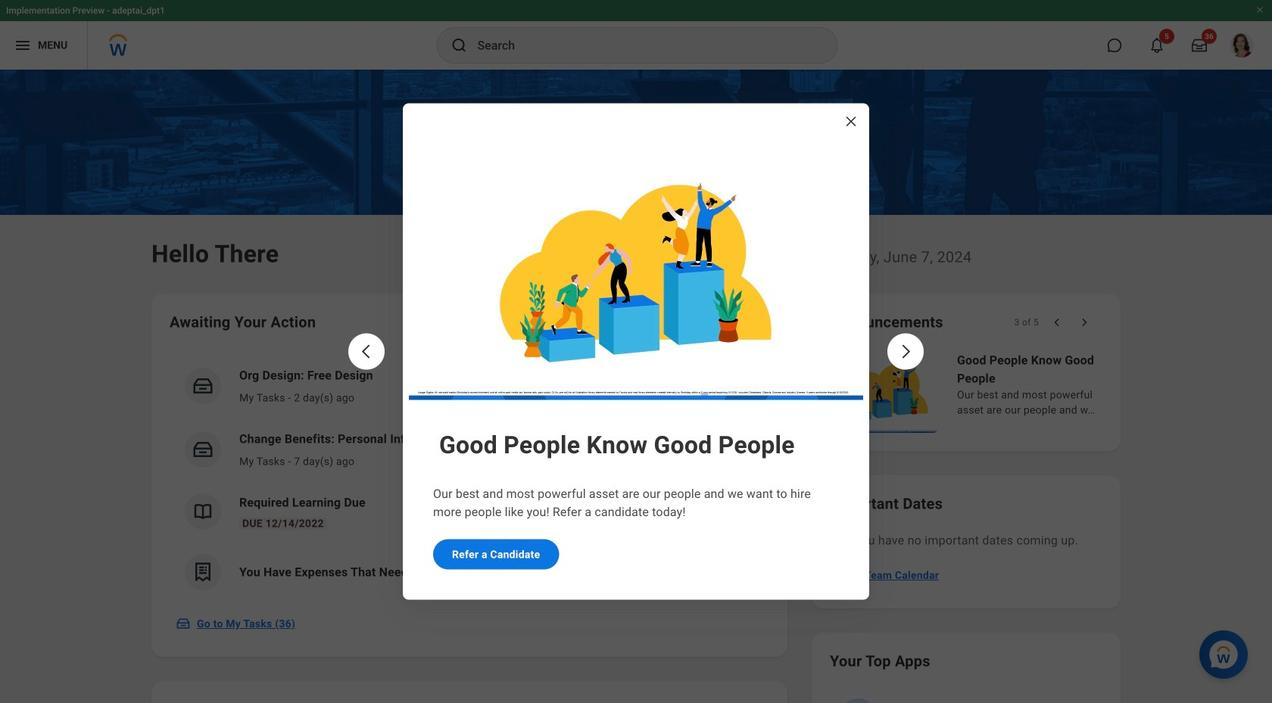Task type: describe. For each thing, give the bounding box(es) containing it.
chevron right image
[[897, 343, 915, 361]]

close environment banner image
[[1256, 5, 1265, 14]]

chevron right small image
[[1077, 315, 1092, 330]]

x image
[[844, 114, 859, 129]]

0 vertical spatial inbox image
[[192, 375, 214, 398]]

dashboard expenses image
[[192, 561, 214, 584]]

chevron left image
[[357, 343, 376, 361]]



Task type: vqa. For each thing, say whether or not it's contained in the screenshot.
JUSTIFY 'icon'
no



Task type: locate. For each thing, give the bounding box(es) containing it.
search image
[[450, 36, 468, 55]]

notifications large image
[[1150, 38, 1165, 53]]

inbox image
[[192, 375, 214, 398], [176, 616, 191, 632]]

0 horizontal spatial inbox image
[[176, 616, 191, 632]]

list
[[170, 354, 769, 603]]

dialog
[[403, 103, 869, 600]]

banner
[[0, 0, 1272, 70]]

profile logan mcneil element
[[1221, 29, 1263, 62]]

chevron left small image
[[1050, 315, 1065, 330]]

main content
[[0, 70, 1272, 704]]

status
[[1014, 317, 1039, 329]]

inbox image
[[192, 438, 214, 461]]

inbox large image
[[1192, 38, 1207, 53]]

book open image
[[192, 501, 214, 523]]

1 horizontal spatial inbox image
[[192, 375, 214, 398]]

1 vertical spatial inbox image
[[176, 616, 191, 632]]



